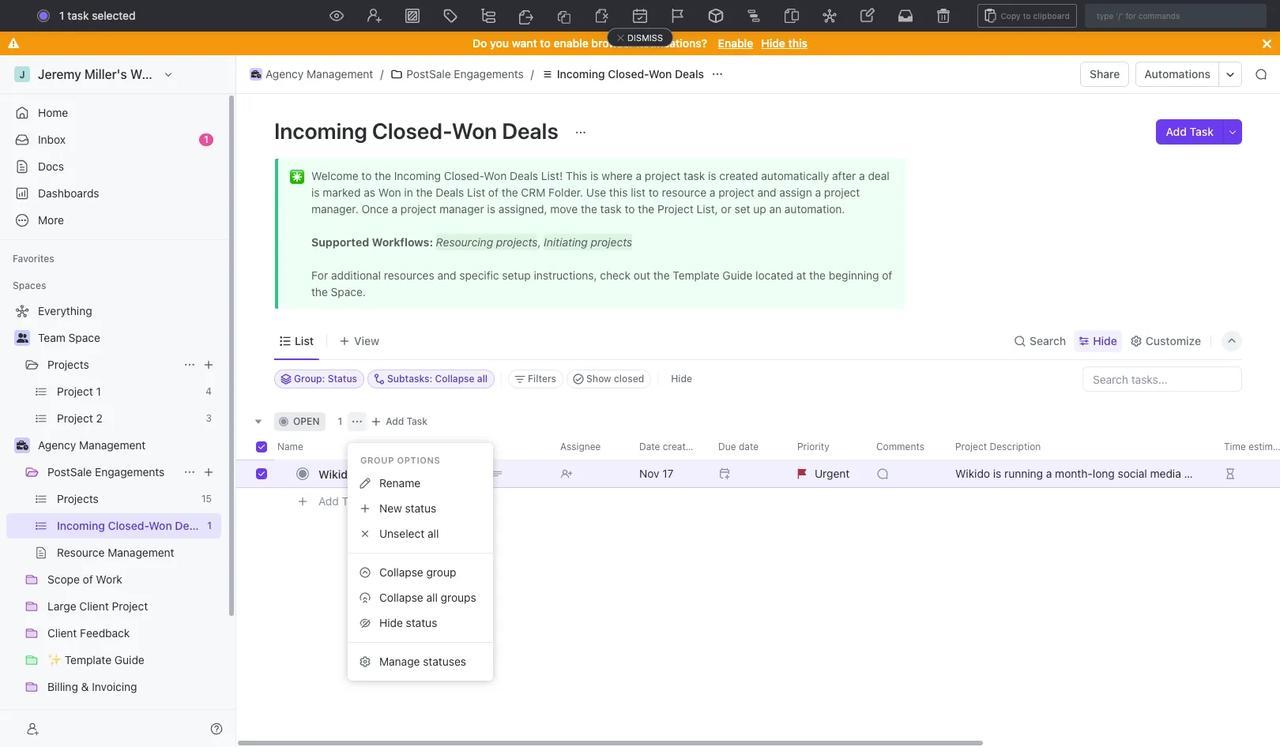 Task type: describe. For each thing, give the bounding box(es) containing it.
new status
[[379, 502, 437, 515]]

options
[[397, 455, 441, 466]]

this
[[789, 36, 808, 50]]

list
[[295, 334, 314, 347]]

selected
[[92, 9, 136, 22]]

new button
[[1146, 3, 1201, 28]]

1 vertical spatial add
[[386, 416, 404, 428]]

search button
[[1010, 330, 1071, 352]]

0 vertical spatial 1
[[59, 9, 64, 22]]

wikido
[[319, 468, 354, 481]]

2 vertical spatial add task button
[[311, 493, 372, 511]]

collapse all groups
[[379, 591, 477, 605]]

new status button
[[354, 496, 487, 522]]

spaces
[[13, 280, 46, 292]]

add for bottom add task button
[[319, 495, 339, 508]]

wikido - social media campaign
[[319, 468, 487, 481]]

task for bottom add task button
[[342, 495, 365, 508]]

user group image
[[16, 334, 28, 343]]

1 horizontal spatial agency
[[266, 67, 304, 81]]

docs
[[38, 160, 64, 173]]

task
[[67, 9, 89, 22]]

share button
[[1081, 62, 1130, 87]]

manage statuses
[[379, 655, 466, 669]]

rename
[[379, 477, 421, 490]]

hide inside hide button
[[671, 373, 693, 385]]

hide inside hide status button
[[379, 617, 403, 630]]

2 vertical spatial 1
[[338, 416, 342, 428]]

0 vertical spatial add task button
[[1157, 119, 1224, 145]]

1 horizontal spatial agency management
[[266, 67, 373, 81]]

1 / from the left
[[380, 67, 384, 81]]

task for the top add task button
[[1190, 125, 1214, 138]]

group
[[360, 455, 394, 466]]

all for collapse
[[427, 591, 438, 605]]

business time image
[[16, 441, 28, 451]]

1 inside sidebar navigation
[[204, 134, 209, 145]]

1 horizontal spatial task
[[407, 416, 428, 428]]

0 horizontal spatial incoming
[[274, 118, 367, 144]]

projects
[[47, 358, 89, 372]]

do you want to enable browser notifications? enable hide this
[[473, 36, 808, 50]]

hide status
[[379, 617, 437, 630]]

add task for the top add task button
[[1166, 125, 1214, 138]]

notifications?
[[637, 36, 708, 50]]

dashboards
[[38, 187, 99, 200]]

2 / from the left
[[531, 67, 534, 81]]

new for new status
[[379, 502, 402, 515]]

group options
[[360, 455, 441, 466]]

1 horizontal spatial engagements
[[454, 67, 524, 81]]

media
[[400, 468, 432, 481]]

collapse for collapse group
[[379, 566, 424, 579]]

⌘k
[[782, 9, 799, 22]]

do
[[473, 36, 487, 50]]

projects link
[[47, 353, 177, 378]]

1 task selected
[[59, 9, 136, 22]]

0 vertical spatial closed-
[[608, 67, 649, 81]]

search
[[1030, 334, 1067, 347]]

collapse for collapse all groups
[[379, 591, 424, 605]]

1 horizontal spatial add task
[[386, 416, 428, 428]]

agency inside tree
[[38, 439, 76, 452]]

space
[[68, 331, 100, 345]]

manage statuses button
[[354, 650, 487, 675]]

1 vertical spatial incoming closed-won deals
[[274, 118, 563, 144]]

docs link
[[6, 154, 221, 179]]

status for new status
[[405, 502, 437, 515]]

1 horizontal spatial management
[[307, 67, 373, 81]]

add task for bottom add task button
[[319, 495, 365, 508]]

Search tasks... text field
[[1084, 368, 1242, 391]]

0 horizontal spatial won
[[452, 118, 497, 144]]

rename button
[[354, 471, 487, 496]]

postsale engagements link inside tree
[[47, 460, 177, 485]]

incoming closed-won deals link
[[537, 65, 708, 84]]



Task type: locate. For each thing, give the bounding box(es) containing it.
team
[[38, 331, 65, 345]]

unselect all
[[379, 527, 439, 541]]

status inside button
[[406, 617, 437, 630]]

engagements inside tree
[[95, 466, 165, 479]]

tree inside sidebar navigation
[[6, 299, 221, 748]]

1 horizontal spatial postsale engagements
[[407, 67, 524, 81]]

incoming closed-won deals inside incoming closed-won deals link
[[557, 67, 704, 81]]

new inside 'button'
[[379, 502, 402, 515]]

hide button
[[1074, 330, 1122, 352]]

0 vertical spatial postsale engagements
[[407, 67, 524, 81]]

new for new
[[1168, 9, 1191, 22]]

1 horizontal spatial add
[[386, 416, 404, 428]]

enable
[[718, 36, 754, 50]]

upgrade
[[1086, 9, 1132, 22]]

0 vertical spatial deals
[[675, 67, 704, 81]]

agency management right business time icon
[[38, 439, 146, 452]]

search...
[[627, 9, 672, 22]]

new inside button
[[1168, 9, 1191, 22]]

task down -
[[342, 495, 365, 508]]

campaign
[[434, 468, 487, 481]]

0 vertical spatial task
[[1190, 125, 1214, 138]]

0 vertical spatial new
[[1168, 9, 1191, 22]]

0 horizontal spatial agency management
[[38, 439, 146, 452]]

add for the top add task button
[[1166, 125, 1187, 138]]

agency management inside sidebar navigation
[[38, 439, 146, 452]]

to
[[540, 36, 551, 50]]

collapse group
[[379, 566, 456, 579]]

dashboards link
[[6, 181, 221, 206]]

engagements
[[454, 67, 524, 81], [95, 466, 165, 479]]

all for unselect
[[428, 527, 439, 541]]

0 horizontal spatial agency
[[38, 439, 76, 452]]

customize button
[[1126, 330, 1206, 352]]

1 vertical spatial agency management
[[38, 439, 146, 452]]

1 vertical spatial status
[[406, 617, 437, 630]]

tree containing team space
[[6, 299, 221, 748]]

postsale engagements link
[[387, 65, 528, 84], [47, 460, 177, 485]]

agency management
[[266, 67, 373, 81], [38, 439, 146, 452]]

1 horizontal spatial /
[[531, 67, 534, 81]]

add task down automations "button"
[[1166, 125, 1214, 138]]

add task up group options
[[386, 416, 428, 428]]

postsale engagements inside sidebar navigation
[[47, 466, 165, 479]]

status for hide status
[[406, 617, 437, 630]]

hide inside hide dropdown button
[[1093, 334, 1118, 347]]

favorites
[[13, 253, 54, 265]]

browser
[[592, 36, 634, 50]]

customize
[[1146, 334, 1202, 347]]

new
[[1168, 9, 1191, 22], [379, 502, 402, 515]]

1 horizontal spatial postsale engagements link
[[387, 65, 528, 84]]

1 horizontal spatial won
[[649, 67, 672, 81]]

0 horizontal spatial postsale engagements
[[47, 466, 165, 479]]

1 vertical spatial postsale engagements link
[[47, 460, 177, 485]]

1 horizontal spatial new
[[1168, 9, 1191, 22]]

1 vertical spatial new
[[379, 502, 402, 515]]

1 horizontal spatial deals
[[675, 67, 704, 81]]

2 vertical spatial add
[[319, 495, 339, 508]]

1 vertical spatial incoming
[[274, 118, 367, 144]]

statuses
[[423, 655, 466, 669]]

add up group options
[[386, 416, 404, 428]]

all left the groups
[[427, 591, 438, 605]]

1 horizontal spatial 1
[[204, 134, 209, 145]]

management
[[307, 67, 373, 81], [79, 439, 146, 452]]

1 vertical spatial add task button
[[367, 413, 434, 432]]

/
[[380, 67, 384, 81], [531, 67, 534, 81]]

tree
[[6, 299, 221, 748]]

home link
[[6, 100, 221, 126]]

you
[[490, 36, 509, 50]]

status down rename button on the left bottom
[[405, 502, 437, 515]]

1 vertical spatial agency management link
[[38, 433, 218, 459]]

new up automations in the right top of the page
[[1168, 9, 1191, 22]]

1 vertical spatial engagements
[[95, 466, 165, 479]]

unselect all button
[[354, 522, 487, 547]]

0 horizontal spatial engagements
[[95, 466, 165, 479]]

agency management right business time image in the left of the page
[[266, 67, 373, 81]]

2 horizontal spatial task
[[1190, 125, 1214, 138]]

incoming
[[557, 67, 605, 81], [274, 118, 367, 144]]

1 collapse from the top
[[379, 566, 424, 579]]

agency right business time icon
[[38, 439, 76, 452]]

agency
[[266, 67, 304, 81], [38, 439, 76, 452]]

groups
[[441, 591, 477, 605]]

1 horizontal spatial postsale
[[407, 67, 451, 81]]

team space
[[38, 331, 100, 345]]

status inside 'button'
[[405, 502, 437, 515]]

0 vertical spatial agency
[[266, 67, 304, 81]]

1 vertical spatial agency
[[38, 439, 76, 452]]

0 vertical spatial add task
[[1166, 125, 1214, 138]]

all inside "collapse all groups" button
[[427, 591, 438, 605]]

add down wikido
[[319, 495, 339, 508]]

add task button up group options
[[367, 413, 434, 432]]

0 horizontal spatial deals
[[502, 118, 559, 144]]

0 vertical spatial status
[[405, 502, 437, 515]]

automations
[[1145, 67, 1211, 81]]

all inside 'unselect all' button
[[428, 527, 439, 541]]

1 vertical spatial task
[[407, 416, 428, 428]]

all down 'new status' 'button'
[[428, 527, 439, 541]]

hide button
[[665, 370, 699, 389]]

0 horizontal spatial 1
[[59, 9, 64, 22]]

2 vertical spatial add task
[[319, 495, 365, 508]]

add task down wikido
[[319, 495, 365, 508]]

upgrade link
[[1064, 5, 1140, 27]]

collapse
[[379, 566, 424, 579], [379, 591, 424, 605]]

0 vertical spatial incoming closed-won deals
[[557, 67, 704, 81]]

collapse up "collapse all groups" button
[[379, 566, 424, 579]]

0 vertical spatial postsale engagements link
[[387, 65, 528, 84]]

add task button
[[1157, 119, 1224, 145], [367, 413, 434, 432], [311, 493, 372, 511]]

collapse inside button
[[379, 566, 424, 579]]

0 horizontal spatial /
[[380, 67, 384, 81]]

2 horizontal spatial add
[[1166, 125, 1187, 138]]

0 horizontal spatial closed-
[[372, 118, 452, 144]]

0 horizontal spatial task
[[342, 495, 365, 508]]

home
[[38, 106, 68, 119]]

1 horizontal spatial agency management link
[[246, 65, 377, 84]]

status down "collapse all groups" button
[[406, 617, 437, 630]]

task
[[1190, 125, 1214, 138], [407, 416, 428, 428], [342, 495, 365, 508]]

postsale engagements
[[407, 67, 524, 81], [47, 466, 165, 479]]

0 vertical spatial add
[[1166, 125, 1187, 138]]

1 vertical spatial won
[[452, 118, 497, 144]]

collapse all groups button
[[354, 586, 487, 611]]

1 vertical spatial 1
[[204, 134, 209, 145]]

hide status button
[[354, 611, 487, 636]]

postsale
[[407, 67, 451, 81], [47, 466, 92, 479]]

sidebar navigation
[[0, 55, 236, 748]]

postsale inside tree
[[47, 466, 92, 479]]

2 horizontal spatial add task
[[1166, 125, 1214, 138]]

2 horizontal spatial 1
[[338, 416, 342, 428]]

0 vertical spatial postsale
[[407, 67, 451, 81]]

1 vertical spatial all
[[427, 591, 438, 605]]

want
[[512, 36, 537, 50]]

inbox
[[38, 133, 66, 146]]

collapse group button
[[354, 560, 487, 586]]

closed-
[[608, 67, 649, 81], [372, 118, 452, 144]]

0 horizontal spatial postsale engagements link
[[47, 460, 177, 485]]

won
[[649, 67, 672, 81], [452, 118, 497, 144]]

enable
[[554, 36, 589, 50]]

wikido - social media campaign link
[[315, 463, 548, 486]]

incoming closed-won deals
[[557, 67, 704, 81], [274, 118, 563, 144]]

1 vertical spatial collapse
[[379, 591, 424, 605]]

1 vertical spatial postsale
[[47, 466, 92, 479]]

team space link
[[38, 326, 218, 351]]

add task
[[1166, 125, 1214, 138], [386, 416, 428, 428], [319, 495, 365, 508]]

add task button down automations "button"
[[1157, 119, 1224, 145]]

0 horizontal spatial add task
[[319, 495, 365, 508]]

type '/' for commands field
[[1085, 4, 1267, 28]]

manage
[[379, 655, 420, 669]]

0 vertical spatial management
[[307, 67, 373, 81]]

new down rename
[[379, 502, 402, 515]]

dismiss
[[628, 32, 663, 43]]

management inside sidebar navigation
[[79, 439, 146, 452]]

add down automations "button"
[[1166, 125, 1187, 138]]

0 horizontal spatial agency management link
[[38, 433, 218, 459]]

0 vertical spatial won
[[649, 67, 672, 81]]

social
[[365, 468, 397, 481]]

0 vertical spatial agency management link
[[246, 65, 377, 84]]

1 horizontal spatial closed-
[[608, 67, 649, 81]]

2 collapse from the top
[[379, 591, 424, 605]]

collapse up hide status
[[379, 591, 424, 605]]

0 horizontal spatial management
[[79, 439, 146, 452]]

1 vertical spatial postsale engagements
[[47, 466, 165, 479]]

0 horizontal spatial add
[[319, 495, 339, 508]]

0 vertical spatial engagements
[[454, 67, 524, 81]]

0 vertical spatial all
[[428, 527, 439, 541]]

automations button
[[1137, 62, 1219, 86]]

1 vertical spatial closed-
[[372, 118, 452, 144]]

group
[[427, 566, 456, 579]]

1 vertical spatial deals
[[502, 118, 559, 144]]

share
[[1090, 67, 1121, 81]]

-
[[357, 468, 362, 481]]

status
[[405, 502, 437, 515], [406, 617, 437, 630]]

all
[[428, 527, 439, 541], [427, 591, 438, 605]]

0 vertical spatial collapse
[[379, 566, 424, 579]]

1 horizontal spatial incoming
[[557, 67, 605, 81]]

0 horizontal spatial new
[[379, 502, 402, 515]]

favorites button
[[6, 250, 61, 269]]

add
[[1166, 125, 1187, 138], [386, 416, 404, 428], [319, 495, 339, 508]]

collapse inside button
[[379, 591, 424, 605]]

unselect
[[379, 527, 425, 541]]

deals
[[675, 67, 704, 81], [502, 118, 559, 144]]

agency management link
[[246, 65, 377, 84], [38, 433, 218, 459]]

2 vertical spatial task
[[342, 495, 365, 508]]

task down automations "button"
[[1190, 125, 1214, 138]]

1 vertical spatial management
[[79, 439, 146, 452]]

add task button down wikido
[[311, 493, 372, 511]]

open
[[293, 416, 320, 428]]

agency right business time image in the left of the page
[[266, 67, 304, 81]]

list link
[[292, 330, 314, 352]]

0 vertical spatial incoming
[[557, 67, 605, 81]]

0 vertical spatial agency management
[[266, 67, 373, 81]]

business time image
[[251, 70, 261, 78]]

hide
[[762, 36, 786, 50], [1093, 334, 1118, 347], [671, 373, 693, 385], [379, 617, 403, 630]]

0 horizontal spatial postsale
[[47, 466, 92, 479]]

1 vertical spatial add task
[[386, 416, 428, 428]]

task up options
[[407, 416, 428, 428]]

1
[[59, 9, 64, 22], [204, 134, 209, 145], [338, 416, 342, 428]]



Task type: vqa. For each thing, say whether or not it's contained in the screenshot.
"JEREMY MILLER'S WORKSPACE, ," element
no



